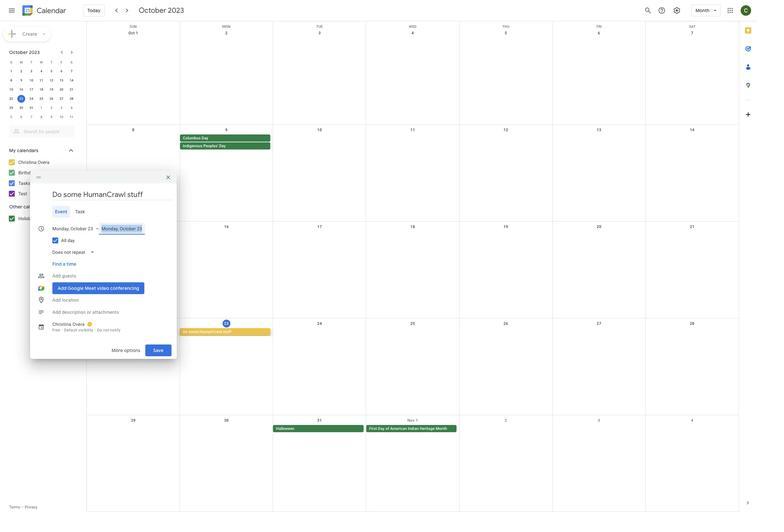 Task type: vqa. For each thing, say whether or not it's contained in the screenshot.
field
yes



Task type: describe. For each thing, give the bounding box(es) containing it.
1 horizontal spatial –
[[96, 226, 99, 232]]

1 horizontal spatial 17
[[318, 225, 322, 229]]

stuff
[[223, 330, 232, 334]]

1 down 25 element
[[40, 106, 42, 110]]

do some humancrawl stuff button
[[180, 329, 271, 336]]

default
[[64, 328, 77, 333]]

row containing sun
[[87, 21, 739, 29]]

first
[[369, 427, 377, 431]]

19 inside row group
[[50, 88, 53, 91]]

oct 1
[[129, 31, 138, 35]]

22
[[9, 97, 13, 101]]

1 horizontal spatial 28
[[690, 322, 695, 326]]

november 8 element
[[37, 113, 45, 121]]

to element
[[96, 226, 99, 232]]

november 7 element
[[27, 113, 35, 121]]

sun
[[130, 25, 137, 29]]

wed
[[409, 25, 417, 29]]

0 horizontal spatial 7
[[30, 115, 32, 119]]

birthdays
[[18, 170, 38, 176]]

indigenous
[[183, 144, 203, 148]]

first day of american indian heritage month
[[369, 427, 447, 431]]

1 horizontal spatial overa
[[73, 322, 85, 327]]

1 vertical spatial 21
[[690, 225, 695, 229]]

create
[[22, 31, 37, 37]]

2 vertical spatial 6
[[20, 115, 22, 119]]

some
[[189, 330, 199, 334]]

21 inside row group
[[70, 88, 73, 91]]

1 vertical spatial 8
[[40, 115, 42, 119]]

overa inside my calendars list
[[38, 160, 49, 165]]

my calendars
[[9, 148, 38, 154]]

november 11 element
[[68, 113, 76, 121]]

1 horizontal spatial christina
[[52, 322, 71, 327]]

1 horizontal spatial tab list
[[740, 21, 758, 494]]

row containing oct 1
[[87, 28, 739, 125]]

fri
[[597, 25, 602, 29]]

of
[[386, 427, 390, 431]]

all day
[[61, 238, 75, 243]]

1 vertical spatial 26
[[504, 322, 509, 326]]

1 vertical spatial christina overa
[[52, 322, 85, 327]]

add description or attachments
[[52, 310, 119, 315]]

other
[[9, 204, 22, 210]]

27 element
[[58, 95, 65, 103]]

free
[[52, 328, 60, 333]]

28 element
[[68, 95, 76, 103]]

nov 1
[[408, 419, 418, 423]]

find
[[52, 261, 62, 267]]

november 10 element
[[58, 113, 65, 121]]

1 horizontal spatial 27
[[597, 322, 602, 326]]

peoples'
[[203, 144, 218, 148]]

tue
[[317, 25, 323, 29]]

default visibility
[[64, 328, 93, 333]]

24 element
[[27, 95, 35, 103]]

11 element
[[37, 77, 45, 85]]

states
[[56, 216, 69, 221]]

7 for 1
[[71, 69, 73, 73]]

1 horizontal spatial 19
[[504, 225, 509, 229]]

9 for sun
[[225, 128, 228, 132]]

privacy link
[[25, 505, 37, 510]]

november 9 element
[[48, 113, 55, 121]]

holidays in united states
[[18, 216, 69, 221]]

30 element
[[17, 104, 25, 112]]

day
[[68, 238, 75, 243]]

halloween
[[276, 427, 295, 431]]

add for add description or attachments
[[52, 310, 61, 315]]

tab list containing event
[[35, 206, 172, 218]]

10 inside the november 10 element
[[60, 115, 63, 119]]

today button
[[83, 3, 105, 18]]

1 right "oct"
[[136, 31, 138, 35]]

1 horizontal spatial october
[[139, 6, 166, 15]]

test
[[18, 191, 27, 197]]

1 vertical spatial day
[[219, 144, 226, 148]]

attachments
[[92, 310, 119, 315]]

14 element
[[68, 77, 76, 85]]

6 for oct 1
[[598, 31, 601, 35]]

1 vertical spatial 16
[[224, 225, 229, 229]]

month button
[[692, 3, 722, 18]]

tasks
[[18, 181, 30, 186]]

17 inside row group
[[30, 88, 33, 91]]

26 inside row group
[[50, 97, 53, 101]]

thu
[[503, 25, 510, 29]]

26 element
[[48, 95, 55, 103]]

add for add location
[[52, 298, 61, 303]]

0 horizontal spatial 5
[[10, 115, 12, 119]]

a
[[63, 261, 65, 267]]

f
[[61, 60, 62, 64]]

25 element
[[37, 95, 45, 103]]

25 inside 25 element
[[40, 97, 43, 101]]

12 for sun
[[504, 128, 509, 132]]

12 element
[[48, 77, 55, 85]]

settings menu image
[[674, 7, 681, 14]]

10 for sun
[[318, 128, 322, 132]]

description
[[62, 310, 86, 315]]

mon
[[222, 25, 231, 29]]

2 t from the left
[[50, 60, 52, 64]]

calendar heading
[[35, 6, 66, 15]]

first day of american indian heritage month button
[[367, 426, 457, 433]]

november 5 element
[[7, 113, 15, 121]]

holidays
[[18, 216, 36, 221]]

time
[[67, 261, 76, 267]]

terms
[[9, 505, 20, 510]]

23 cell
[[16, 94, 26, 104]]

18 inside the october 2023 'grid'
[[40, 88, 43, 91]]

main drawer image
[[8, 7, 16, 14]]

Start date text field
[[52, 225, 93, 233]]

sat
[[690, 25, 696, 29]]

31 for nov 1
[[318, 419, 322, 423]]

find a time button
[[50, 258, 79, 270]]

5 for oct 1
[[505, 31, 508, 35]]

row containing 22
[[6, 94, 77, 104]]

6 for 1
[[61, 69, 62, 73]]

5 for 1
[[51, 69, 52, 73]]

calendars for my calendars
[[17, 148, 38, 154]]

End date text field
[[102, 225, 143, 233]]

Add title text field
[[52, 190, 172, 200]]

month inside "button"
[[436, 427, 447, 431]]

8 for october 2023
[[10, 79, 12, 82]]

terms link
[[9, 505, 20, 510]]

1 horizontal spatial 2023
[[168, 6, 184, 15]]



Task type: locate. For each thing, give the bounding box(es) containing it.
6 down f
[[61, 69, 62, 73]]

calendars right my
[[17, 148, 38, 154]]

0 horizontal spatial 13
[[60, 79, 63, 82]]

0 vertical spatial 6
[[598, 31, 601, 35]]

21
[[70, 88, 73, 91], [690, 225, 695, 229]]

2 horizontal spatial 6
[[598, 31, 601, 35]]

month right heritage
[[436, 427, 447, 431]]

26
[[50, 97, 53, 101], [504, 322, 509, 326]]

17
[[30, 88, 33, 91], [318, 225, 322, 229]]

8
[[10, 79, 12, 82], [40, 115, 42, 119], [132, 128, 135, 132]]

do for do some humancrawl stuff
[[183, 330, 188, 334]]

calendar
[[37, 6, 66, 15]]

1 vertical spatial 6
[[61, 69, 62, 73]]

0 horizontal spatial october
[[9, 49, 28, 55]]

0 vertical spatial 27
[[60, 97, 63, 101]]

0 vertical spatial 21
[[70, 88, 73, 91]]

cell
[[87, 135, 180, 150], [180, 135, 273, 150], [273, 135, 367, 150], [553, 135, 646, 150], [646, 135, 739, 150], [87, 329, 180, 336], [273, 329, 367, 336], [367, 329, 460, 336], [553, 329, 646, 336], [646, 329, 739, 336], [87, 426, 180, 433], [180, 426, 273, 433], [460, 426, 553, 433], [553, 426, 646, 433], [646, 426, 739, 433]]

5 up the 12 element
[[51, 69, 52, 73]]

day down columbus day button
[[219, 144, 226, 148]]

9 up columbus day button
[[225, 128, 228, 132]]

event button
[[52, 206, 70, 218]]

31
[[30, 106, 33, 110], [318, 419, 322, 423]]

do left some
[[183, 330, 188, 334]]

1 vertical spatial 13
[[597, 128, 602, 132]]

0 horizontal spatial 20
[[60, 88, 63, 91]]

1 vertical spatial 19
[[504, 225, 509, 229]]

30 inside grid
[[224, 419, 229, 423]]

0 vertical spatial 15
[[9, 88, 13, 91]]

1 up 15 element
[[10, 69, 12, 73]]

1 horizontal spatial 20
[[597, 225, 602, 229]]

13 inside 13 element
[[60, 79, 63, 82]]

29 for nov 1
[[131, 419, 136, 423]]

1 vertical spatial 18
[[411, 225, 415, 229]]

0 vertical spatial christina overa
[[18, 160, 49, 165]]

0 vertical spatial 26
[[50, 97, 53, 101]]

31 down '24' element
[[30, 106, 33, 110]]

0 vertical spatial october 2023
[[139, 6, 184, 15]]

1 s from the left
[[10, 60, 12, 64]]

0 horizontal spatial 6
[[20, 115, 22, 119]]

30 for 1
[[19, 106, 23, 110]]

find a time
[[52, 261, 76, 267]]

17 element
[[27, 86, 35, 94]]

christina overa up default
[[52, 322, 85, 327]]

grid containing oct 1
[[86, 21, 739, 513]]

event
[[55, 209, 67, 215]]

privacy
[[25, 505, 37, 510]]

in
[[37, 216, 41, 221]]

1 vertical spatial 24
[[318, 322, 322, 326]]

14 for sun
[[690, 128, 695, 132]]

14 for october 2023
[[70, 79, 73, 82]]

7 for oct 1
[[692, 31, 694, 35]]

2 horizontal spatial 9
[[225, 128, 228, 132]]

1 horizontal spatial 6
[[61, 69, 62, 73]]

1 vertical spatial 12
[[504, 128, 509, 132]]

20 element
[[58, 86, 65, 94]]

1 horizontal spatial 12
[[504, 128, 509, 132]]

do some humancrawl stuff
[[183, 330, 232, 334]]

31 inside 'element'
[[30, 106, 33, 110]]

1 horizontal spatial t
[[50, 60, 52, 64]]

23
[[19, 97, 23, 101], [224, 322, 229, 326]]

overa up default visibility
[[73, 322, 85, 327]]

9 for october 2023
[[20, 79, 22, 82]]

0 vertical spatial 30
[[19, 106, 23, 110]]

today
[[87, 8, 100, 13]]

11 inside row
[[70, 115, 73, 119]]

2 horizontal spatial 10
[[318, 128, 322, 132]]

23 inside cell
[[19, 97, 23, 101]]

6 down the 30 element in the top of the page
[[20, 115, 22, 119]]

1 horizontal spatial 13
[[597, 128, 602, 132]]

31 for 1
[[30, 106, 33, 110]]

13
[[60, 79, 63, 82], [597, 128, 602, 132]]

day for columbus
[[202, 136, 208, 141]]

do left the not
[[97, 328, 102, 333]]

19
[[50, 88, 53, 91], [504, 225, 509, 229]]

5 down thu
[[505, 31, 508, 35]]

0 vertical spatial calendars
[[17, 148, 38, 154]]

location
[[62, 298, 79, 303]]

not
[[103, 328, 109, 333]]

1 horizontal spatial 18
[[411, 225, 415, 229]]

8 for sun
[[132, 128, 135, 132]]

0 horizontal spatial christina
[[18, 160, 37, 165]]

do
[[97, 328, 102, 333], [183, 330, 188, 334]]

or
[[87, 310, 91, 315]]

25
[[40, 97, 43, 101], [411, 322, 415, 326]]

task button
[[73, 206, 88, 218]]

1 vertical spatial 5
[[51, 69, 52, 73]]

november 6 element
[[17, 113, 25, 121]]

task
[[75, 209, 85, 215]]

terms – privacy
[[9, 505, 37, 510]]

october
[[139, 6, 166, 15], [9, 49, 28, 55]]

day for first
[[378, 427, 385, 431]]

1 horizontal spatial october 2023
[[139, 6, 184, 15]]

0 horizontal spatial –
[[21, 505, 24, 510]]

row group
[[6, 67, 77, 122]]

31 up halloween button
[[318, 419, 322, 423]]

29
[[9, 106, 13, 110], [131, 419, 136, 423]]

1 horizontal spatial 11
[[70, 115, 73, 119]]

1 vertical spatial add
[[52, 298, 61, 303]]

14
[[70, 79, 73, 82], [690, 128, 695, 132]]

27 inside the october 2023 'grid'
[[60, 97, 63, 101]]

0 vertical spatial 31
[[30, 106, 33, 110]]

m
[[20, 60, 23, 64]]

1 horizontal spatial 14
[[690, 128, 695, 132]]

day inside "button"
[[378, 427, 385, 431]]

– right terms
[[21, 505, 24, 510]]

notify
[[110, 328, 121, 333]]

0 vertical spatial add
[[52, 274, 61, 279]]

1 horizontal spatial 25
[[411, 322, 415, 326]]

13 for sun
[[597, 128, 602, 132]]

1 vertical spatial 10
[[60, 115, 63, 119]]

30 inside row group
[[19, 106, 23, 110]]

indigenous peoples' day button
[[180, 143, 271, 150]]

2 add from the top
[[52, 298, 61, 303]]

None field
[[50, 247, 100, 258]]

columbus day indigenous peoples' day
[[183, 136, 226, 148]]

13 element
[[58, 77, 65, 85]]

11 for sun
[[411, 128, 415, 132]]

12 for october 2023
[[50, 79, 53, 82]]

0 vertical spatial 2023
[[168, 6, 184, 15]]

0 vertical spatial 7
[[692, 31, 694, 35]]

30 for nov 1
[[224, 419, 229, 423]]

1
[[136, 31, 138, 35], [10, 69, 12, 73], [40, 106, 42, 110], [416, 419, 418, 423]]

christina
[[18, 160, 37, 165], [52, 322, 71, 327]]

guests
[[62, 274, 76, 279]]

calendar element
[[21, 4, 66, 18]]

10 element
[[27, 77, 35, 85]]

1 t from the left
[[30, 60, 32, 64]]

1 vertical spatial 7
[[71, 69, 73, 73]]

row containing 5
[[6, 113, 77, 122]]

tab list
[[740, 21, 758, 494], [35, 206, 172, 218]]

2 vertical spatial add
[[52, 310, 61, 315]]

christina up birthdays
[[18, 160, 37, 165]]

20 inside grid
[[597, 225, 602, 229]]

0 horizontal spatial october 2023
[[9, 49, 40, 55]]

0 horizontal spatial 31
[[30, 106, 33, 110]]

1 vertical spatial 29
[[131, 419, 136, 423]]

30
[[19, 106, 23, 110], [224, 419, 229, 423]]

nov
[[408, 419, 415, 423]]

add guests
[[52, 274, 76, 279]]

row containing 1
[[6, 67, 77, 76]]

24 inside the october 2023 'grid'
[[30, 97, 33, 101]]

1 vertical spatial 27
[[597, 322, 602, 326]]

16 element
[[17, 86, 25, 94]]

0 horizontal spatial 24
[[30, 97, 33, 101]]

2 horizontal spatial 11
[[411, 128, 415, 132]]

28 inside the october 2023 'grid'
[[70, 97, 73, 101]]

9 inside 'element'
[[51, 115, 52, 119]]

oct
[[129, 31, 135, 35]]

2 vertical spatial 7
[[30, 115, 32, 119]]

5
[[505, 31, 508, 35], [51, 69, 52, 73], [10, 115, 12, 119]]

0 horizontal spatial 19
[[50, 88, 53, 91]]

0 vertical spatial 9
[[20, 79, 22, 82]]

0 horizontal spatial t
[[30, 60, 32, 64]]

– left end date text field
[[96, 226, 99, 232]]

–
[[96, 226, 99, 232], [21, 505, 24, 510]]

november 3 element
[[58, 104, 65, 112]]

None search field
[[0, 123, 81, 138]]

16 inside 16 element
[[19, 88, 23, 91]]

23 up the stuff
[[224, 322, 229, 326]]

0 horizontal spatial tab list
[[35, 206, 172, 218]]

19 element
[[48, 86, 55, 94]]

18 element
[[37, 86, 45, 94]]

month
[[696, 8, 710, 13], [436, 427, 447, 431]]

all
[[61, 238, 66, 243]]

1 horizontal spatial 29
[[131, 419, 136, 423]]

0 horizontal spatial 25
[[40, 97, 43, 101]]

1 horizontal spatial 9
[[51, 115, 52, 119]]

23 inside grid
[[224, 322, 229, 326]]

0 horizontal spatial 15
[[9, 88, 13, 91]]

add for add guests
[[52, 274, 61, 279]]

5 down 29 element
[[10, 115, 12, 119]]

29 for 1
[[9, 106, 13, 110]]

november 1 element
[[37, 104, 45, 112]]

humancrawl
[[200, 330, 222, 334]]

s right f
[[71, 60, 73, 64]]

row containing 23
[[87, 319, 739, 416]]

9 down the november 2 element
[[51, 115, 52, 119]]

0 vertical spatial 25
[[40, 97, 43, 101]]

add location
[[52, 298, 79, 303]]

w
[[40, 60, 43, 64]]

november 2 element
[[48, 104, 55, 112]]

14 inside the october 2023 'grid'
[[70, 79, 73, 82]]

0 vertical spatial 24
[[30, 97, 33, 101]]

1 horizontal spatial month
[[696, 8, 710, 13]]

my calendars button
[[1, 145, 81, 156]]

my calendars list
[[1, 157, 81, 199]]

other calendars
[[9, 204, 45, 210]]

10 for october 2023
[[30, 79, 33, 82]]

15 element
[[7, 86, 15, 94]]

add down find on the left bottom of the page
[[52, 274, 61, 279]]

1 vertical spatial 11
[[70, 115, 73, 119]]

0 vertical spatial 8
[[10, 79, 12, 82]]

calendars inside dropdown button
[[17, 148, 38, 154]]

create button
[[3, 26, 51, 42]]

christina overa inside my calendars list
[[18, 160, 49, 165]]

christina overa up birthdays
[[18, 160, 49, 165]]

heritage
[[420, 427, 435, 431]]

18
[[40, 88, 43, 91], [411, 225, 415, 229]]

columbus day button
[[180, 135, 271, 142]]

add down add location
[[52, 310, 61, 315]]

1 horizontal spatial 31
[[318, 419, 322, 423]]

0 horizontal spatial 21
[[70, 88, 73, 91]]

other calendars button
[[1, 202, 81, 212]]

0 vertical spatial christina
[[18, 160, 37, 165]]

11 for october 2023
[[40, 79, 43, 82]]

2 vertical spatial day
[[378, 427, 385, 431]]

t left w
[[30, 60, 32, 64]]

grid
[[86, 21, 739, 513]]

add guests button
[[50, 270, 172, 282]]

4
[[412, 31, 414, 35], [40, 69, 42, 73], [71, 106, 73, 110], [692, 419, 694, 423]]

t left f
[[50, 60, 52, 64]]

0 vertical spatial 13
[[60, 79, 63, 82]]

s
[[10, 60, 12, 64], [71, 60, 73, 64]]

day up 'peoples''
[[202, 136, 208, 141]]

21 element
[[68, 86, 76, 94]]

0 horizontal spatial 12
[[50, 79, 53, 82]]

month inside dropdown button
[[696, 8, 710, 13]]

do not notify
[[97, 328, 121, 333]]

calendars inside "dropdown button"
[[23, 204, 45, 210]]

20 inside 20 element
[[60, 88, 63, 91]]

1 vertical spatial calendars
[[23, 204, 45, 210]]

2023
[[168, 6, 184, 15], [29, 49, 40, 55]]

7 down sat
[[692, 31, 694, 35]]

day left the of
[[378, 427, 385, 431]]

0 vertical spatial 12
[[50, 79, 53, 82]]

1 vertical spatial 14
[[690, 128, 695, 132]]

october 2023
[[139, 6, 184, 15], [9, 49, 40, 55]]

month right settings menu "icon"
[[696, 8, 710, 13]]

11
[[40, 79, 43, 82], [70, 115, 73, 119], [411, 128, 415, 132]]

7 up 14 element
[[71, 69, 73, 73]]

american
[[390, 427, 407, 431]]

halloween button
[[273, 426, 364, 433]]

0 horizontal spatial 26
[[50, 97, 53, 101]]

my
[[9, 148, 16, 154]]

23 down 16 element
[[19, 97, 23, 101]]

31 element
[[27, 104, 35, 112]]

0 vertical spatial 23
[[19, 97, 23, 101]]

calendars
[[17, 148, 38, 154], [23, 204, 45, 210]]

1 vertical spatial october
[[9, 49, 28, 55]]

add inside add guests dropdown button
[[52, 274, 61, 279]]

2 horizontal spatial 7
[[692, 31, 694, 35]]

1 horizontal spatial 15
[[131, 225, 136, 229]]

christina overa
[[18, 160, 49, 165], [52, 322, 85, 327]]

0 horizontal spatial 30
[[19, 106, 23, 110]]

s left m
[[10, 60, 12, 64]]

calendars for other calendars
[[23, 204, 45, 210]]

2 vertical spatial 5
[[10, 115, 12, 119]]

october 2023 grid
[[6, 58, 77, 122]]

9 up 16 element
[[20, 79, 22, 82]]

calendars up in
[[23, 204, 45, 210]]

13 for october 2023
[[60, 79, 63, 82]]

29 inside row group
[[9, 106, 13, 110]]

1 vertical spatial 17
[[318, 225, 322, 229]]

0 vertical spatial 29
[[9, 106, 13, 110]]

united
[[42, 216, 55, 221]]

1 add from the top
[[52, 274, 61, 279]]

row
[[87, 21, 739, 29], [87, 28, 739, 125], [6, 58, 77, 67], [6, 67, 77, 76], [6, 76, 77, 85], [6, 85, 77, 94], [6, 94, 77, 104], [6, 104, 77, 113], [6, 113, 77, 122], [87, 125, 739, 222], [87, 222, 739, 319], [87, 319, 739, 416], [87, 416, 739, 513]]

row group containing 1
[[6, 67, 77, 122]]

visibility
[[78, 328, 93, 333]]

1 horizontal spatial do
[[183, 330, 188, 334]]

10 inside 10 element
[[30, 79, 33, 82]]

2 s from the left
[[71, 60, 73, 64]]

0 vertical spatial 19
[[50, 88, 53, 91]]

0 horizontal spatial 2023
[[29, 49, 40, 55]]

1 vertical spatial 25
[[411, 322, 415, 326]]

Search for people text field
[[13, 126, 71, 138]]

6 down fri
[[598, 31, 601, 35]]

0 horizontal spatial christina overa
[[18, 160, 49, 165]]

3 add from the top
[[52, 310, 61, 315]]

20
[[60, 88, 63, 91], [597, 225, 602, 229]]

15 inside 15 element
[[9, 88, 13, 91]]

do for do not notify
[[97, 328, 102, 333]]

7
[[692, 31, 694, 35], [71, 69, 73, 73], [30, 115, 32, 119]]

add left location
[[52, 298, 61, 303]]

november 4 element
[[68, 104, 76, 112]]

christina inside my calendars list
[[18, 160, 37, 165]]

29 element
[[7, 104, 15, 112]]

row containing s
[[6, 58, 77, 67]]

indian
[[408, 427, 419, 431]]

1 vertical spatial month
[[436, 427, 447, 431]]

do inside button
[[183, 330, 188, 334]]

12 inside row group
[[50, 79, 53, 82]]

7 down 31 'element'
[[30, 115, 32, 119]]

1 horizontal spatial 24
[[318, 322, 322, 326]]

overa down my calendars dropdown button
[[38, 160, 49, 165]]

23, today element
[[17, 95, 25, 103]]

2 horizontal spatial day
[[378, 427, 385, 431]]

1 vertical spatial overa
[[73, 322, 85, 327]]

christina up free
[[52, 322, 71, 327]]

15
[[9, 88, 13, 91], [131, 225, 136, 229]]

columbus
[[183, 136, 201, 141]]

1 right nov
[[416, 419, 418, 423]]

0 vertical spatial 18
[[40, 88, 43, 91]]

cell containing columbus day
[[180, 135, 273, 150]]

add
[[52, 274, 61, 279], [52, 298, 61, 303], [52, 310, 61, 315]]

22 element
[[7, 95, 15, 103]]



